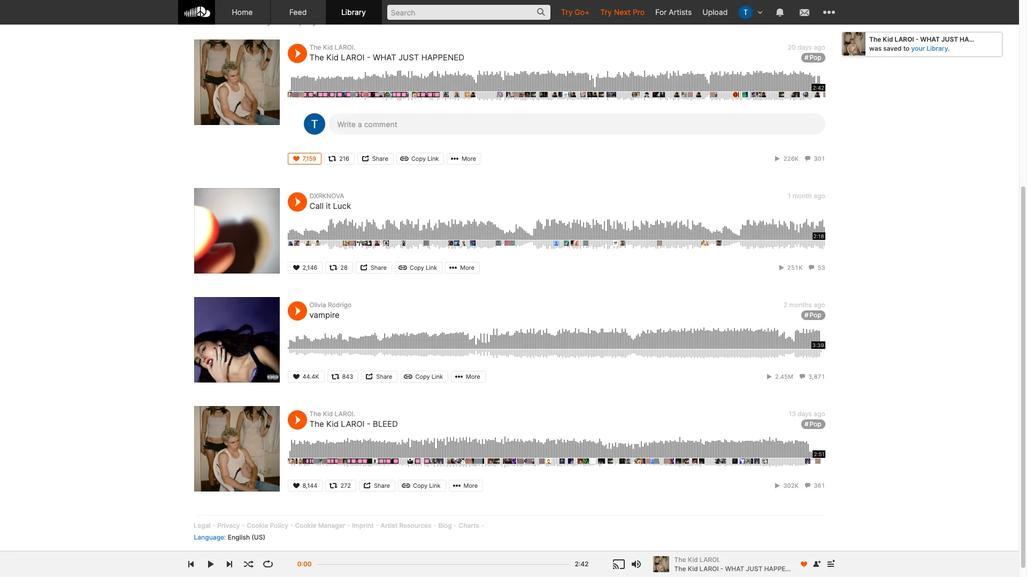 Task type: vqa. For each thing, say whether or not it's contained in the screenshot.
Olivia Rodrigo vampire
yes



Task type: locate. For each thing, give the bounding box(es) containing it.
happened for the bottom the kid laroi. "link"
[[764, 565, 799, 573]]

artist resources link
[[381, 522, 431, 530]]

1 horizontal spatial just
[[746, 565, 763, 573]]

1 vertical spatial the kid laroi. link
[[310, 411, 355, 419]]

days for the kid laroi - bleed
[[798, 411, 812, 419]]

3 pop from the top
[[810, 421, 822, 429]]

2 vertical spatial happened
[[764, 565, 799, 573]]

2 vertical spatial pop link
[[801, 420, 825, 430]]

2 horizontal spatial what
[[920, 35, 940, 43]]

more button for the kid laroi - bleed
[[449, 481, 483, 492]]

0:00
[[297, 561, 312, 569]]

share right 272 in the bottom of the page
[[374, 483, 390, 490]]

None search field
[[382, 0, 556, 24]]

843 button
[[327, 372, 359, 383]]

progress bar
[[317, 560, 570, 577]]

1 horizontal spatial try
[[600, 7, 612, 17]]

laroi. inside the kid laroi. the kid laroi - bleed
[[335, 411, 355, 419]]

⁃ right charts link
[[481, 522, 484, 530]]

more button for the kid laroi - what just happened
[[447, 153, 482, 165]]

pop
[[810, 54, 822, 62], [810, 312, 822, 320], [810, 421, 822, 429]]

what inside the kid laroi - what just happened was saved to your library .
[[920, 35, 940, 43]]

ago for the kid laroi - what just happened
[[814, 44, 825, 52]]

1 vertical spatial days
[[798, 411, 812, 419]]

vampire
[[310, 311, 340, 321]]

8,144
[[303, 483, 317, 490]]

library right played:
[[341, 7, 366, 17]]

the kid laroi - what just happened link for 20 days ago pop the kid laroi. "link"
[[310, 53, 464, 63]]

0 horizontal spatial cookie
[[247, 522, 268, 530]]

ago right month
[[814, 192, 825, 200]]

bleed
[[373, 420, 398, 430]]

happened
[[960, 35, 995, 43], [421, 53, 464, 63], [764, 565, 799, 573]]

2 months ago pop
[[784, 301, 825, 320]]

0 vertical spatial days
[[798, 44, 812, 52]]

ago right months at the right
[[814, 301, 825, 309]]

share right 843
[[376, 374, 392, 381]]

28 button
[[325, 262, 353, 274]]

1 vertical spatial laroi.
[[335, 411, 355, 419]]

2 days from the top
[[798, 411, 812, 419]]

the kid laroi - bleed link
[[310, 420, 398, 430]]

the kid laroi - bleed element
[[194, 407, 280, 492]]

1 ⁃ from the left
[[212, 522, 216, 530]]

1 horizontal spatial cookie
[[295, 522, 317, 530]]

2 vertical spatial the kid laroi. link
[[674, 556, 794, 565]]

ago inside 2 months ago pop
[[814, 301, 825, 309]]

0 vertical spatial the kid laroi - what just happened link
[[310, 53, 464, 63]]

share right 28
[[371, 264, 387, 272]]

the kid laroi - what just happened element
[[194, 40, 280, 125], [653, 557, 669, 573]]

track stats element for the kid laroi - bleed
[[773, 481, 825, 492]]

link
[[428, 155, 439, 163], [426, 264, 437, 272], [432, 374, 443, 381], [429, 483, 441, 490]]

cookie policy link
[[247, 522, 288, 530]]

7,159
[[303, 155, 316, 163]]

⁃ right policy
[[290, 522, 293, 530]]

843
[[342, 374, 353, 381]]

olivia
[[310, 301, 326, 309]]

call it luck element
[[194, 189, 280, 274]]

more button
[[447, 153, 482, 165], [445, 262, 480, 274], [451, 372, 486, 383], [449, 481, 483, 492]]

what for 20 days ago pop the kid laroi. "link"
[[373, 53, 396, 63]]

home link
[[215, 0, 270, 25]]

3 pop link from the top
[[801, 420, 825, 430]]

0 vertical spatial laroi.
[[335, 44, 355, 52]]

library
[[341, 7, 366, 17], [927, 44, 948, 52]]

days
[[798, 44, 812, 52], [798, 411, 812, 419]]

track stats element for vampire
[[765, 372, 825, 383]]

2 cookie from the left
[[295, 522, 317, 530]]

0 vertical spatial happened
[[960, 35, 995, 43]]

1 horizontal spatial tara schultz's avatar element
[[739, 5, 753, 19]]

the kid laroi. the kid laroi - what just happened for the bottom the kid laroi. "link"
[[674, 556, 799, 573]]

1 vertical spatial what
[[373, 53, 396, 63]]

302k
[[784, 483, 799, 490]]

2 vertical spatial just
[[746, 565, 763, 573]]

try left next
[[600, 7, 612, 17]]

0 horizontal spatial happened
[[421, 53, 464, 63]]

luck
[[333, 201, 351, 212]]

1 vertical spatial library
[[927, 44, 948, 52]]

try next pro
[[600, 7, 645, 17]]

1 try from the left
[[561, 7, 573, 17]]

1 horizontal spatial what
[[725, 565, 744, 573]]

share button right 272 in the bottom of the page
[[359, 481, 395, 492]]

0 horizontal spatial tara schultz's avatar element
[[304, 114, 325, 135]]

361 link
[[804, 483, 825, 490]]

ago inside 13 days ago pop
[[814, 411, 825, 419]]

days for the kid laroi - what just happened
[[798, 44, 812, 52]]

copy for call it luck
[[410, 264, 424, 272]]

216 button
[[324, 153, 355, 165]]

copy link button for the kid laroi - what just happened
[[396, 153, 444, 165]]

1 vertical spatial the kid laroi - what just happened link
[[674, 565, 799, 574]]

8,144 button
[[288, 481, 323, 492]]

try
[[561, 7, 573, 17], [600, 7, 612, 17]]

4 ago from the top
[[814, 411, 825, 419]]

3 ago from the top
[[814, 301, 825, 309]]

0 vertical spatial pop
[[810, 54, 822, 62]]

share for the kid laroi - what just happened
[[372, 155, 388, 163]]

0 horizontal spatial the kid laroi. the kid laroi - what just happened
[[310, 44, 464, 63]]

1 ago from the top
[[814, 44, 825, 52]]

laroi.
[[335, 44, 355, 52], [335, 411, 355, 419], [700, 556, 721, 564]]

ago right 20
[[814, 44, 825, 52]]

⁃ right blog link
[[454, 522, 457, 530]]

track stats element containing 226k
[[773, 153, 825, 165]]

44.4k button
[[288, 372, 324, 383]]

try go+ link
[[556, 0, 595, 24]]

1 horizontal spatial the kid laroi - what just happened link
[[674, 565, 799, 574]]

7,159 button
[[288, 153, 322, 165]]

blog
[[438, 522, 452, 530]]

vampire element
[[194, 298, 280, 383]]

0 vertical spatial pop link
[[801, 53, 825, 63]]

1 horizontal spatial the kid laroi - what just happened element
[[653, 557, 669, 573]]

resources
[[399, 522, 431, 530]]

share button right 843
[[361, 372, 398, 383]]

pop inside 2 months ago pop
[[810, 312, 822, 320]]

link for call it luck
[[426, 264, 437, 272]]

⁃ right legal link
[[212, 522, 216, 530]]

1 horizontal spatial library
[[927, 44, 948, 52]]

share button
[[357, 153, 394, 165], [356, 262, 392, 274], [361, 372, 398, 383], [359, 481, 395, 492]]

days right 13
[[798, 411, 812, 419]]

share right 216
[[372, 155, 388, 163]]

ago inside 20 days ago pop
[[814, 44, 825, 52]]

share for vampire
[[376, 374, 392, 381]]

1 horizontal spatial the kid laroi. the kid laroi - what just happened
[[674, 556, 799, 573]]

tara schultz's avatar element up 7,159
[[304, 114, 325, 135]]

cookie left manager
[[295, 522, 317, 530]]

2 pop from the top
[[810, 312, 822, 320]]

⁃ left imprint link
[[347, 522, 350, 530]]

1 horizontal spatial happened
[[764, 565, 799, 573]]

share for call it luck
[[371, 264, 387, 272]]

saved
[[883, 44, 902, 52]]

1 vertical spatial just
[[399, 53, 419, 63]]

1 vertical spatial happened
[[421, 53, 464, 63]]

1 pop link from the top
[[801, 53, 825, 63]]

2 vertical spatial pop
[[810, 421, 822, 429]]

hear
[[194, 15, 216, 26]]

Write a comment text field
[[329, 114, 825, 135]]

copy for the kid laroi - what just happened
[[411, 155, 426, 163]]

1 vertical spatial pop
[[810, 312, 822, 320]]

53 link
[[807, 264, 825, 272]]

361
[[814, 483, 825, 490]]

track stats element
[[773, 153, 825, 165], [777, 262, 825, 274], [765, 372, 825, 383], [773, 481, 825, 492]]

0 vertical spatial just
[[942, 35, 958, 43]]

ago right 13
[[814, 411, 825, 419]]

1 vertical spatial the kid laroi. the kid laroi - what just happened
[[674, 556, 799, 573]]

more
[[462, 155, 476, 163], [460, 264, 475, 272], [466, 374, 480, 381], [464, 483, 478, 490]]

0 horizontal spatial the kid laroi - what just happened link
[[310, 53, 464, 63]]

0 vertical spatial the kid laroi - what just happened element
[[194, 40, 280, 125]]

for
[[655, 7, 667, 17]]

2 horizontal spatial just
[[942, 35, 958, 43]]

copy link for the kid laroi - what just happened
[[411, 155, 439, 163]]

0 vertical spatial what
[[920, 35, 940, 43]]

0 vertical spatial the kid laroi. the kid laroi - what just happened
[[310, 44, 464, 63]]

the kid laroi - what just happened link
[[310, 53, 464, 63], [674, 565, 799, 574]]

library right your
[[927, 44, 948, 52]]

2 horizontal spatial happened
[[960, 35, 995, 43]]

2 vertical spatial what
[[725, 565, 744, 573]]

laroi inside the kid laroi. the kid laroi - bleed
[[341, 420, 365, 430]]

7 ⁃ from the left
[[454, 522, 457, 530]]

try next pro link
[[595, 0, 650, 24]]

track stats element containing 2.45m
[[765, 372, 825, 383]]

days inside 13 days ago pop
[[798, 411, 812, 419]]

pop inside 20 days ago pop
[[810, 54, 822, 62]]

226k
[[784, 155, 799, 163]]

share button for the kid laroi - bleed
[[359, 481, 395, 492]]

share button right 28
[[356, 262, 392, 274]]

0 vertical spatial tara schultz's avatar element
[[739, 5, 753, 19]]

1 pop from the top
[[810, 54, 822, 62]]

call it luck link
[[310, 201, 351, 212]]

⁃
[[212, 522, 216, 530], [242, 522, 245, 530], [290, 522, 293, 530], [347, 522, 350, 530], [375, 522, 379, 530], [433, 522, 437, 530], [454, 522, 457, 530], [481, 522, 484, 530]]

share
[[372, 155, 388, 163], [371, 264, 387, 272], [376, 374, 392, 381], [374, 483, 390, 490]]

4 ⁃ from the left
[[347, 522, 350, 530]]

pro
[[633, 7, 645, 17]]

track stats element containing 302k
[[773, 481, 825, 492]]

272
[[340, 483, 351, 490]]

copy link for call it luck
[[410, 264, 437, 272]]

share button right 216
[[357, 153, 394, 165]]

the kid laroi. the kid laroi - bleed
[[310, 411, 398, 430]]

was
[[869, 44, 882, 52]]

happened inside the kid laroi - what just happened was saved to your library .
[[960, 35, 995, 43]]

⁃ up english at the left of page
[[242, 522, 245, 530]]

cookie up (us)
[[247, 522, 268, 530]]

copy link
[[411, 155, 439, 163], [410, 264, 437, 272], [415, 374, 443, 381], [413, 483, 441, 490]]

try left go+
[[561, 7, 573, 17]]

more button for vampire
[[451, 372, 486, 383]]

0 horizontal spatial what
[[373, 53, 396, 63]]

1 days from the top
[[798, 44, 812, 52]]

track stats element containing 251k
[[777, 262, 825, 274]]

2
[[784, 301, 788, 309]]

⁃ left "artist"
[[375, 522, 379, 530]]

pop for bleed
[[810, 421, 822, 429]]

tara schultz's avatar element right upload on the right top of the page
[[739, 5, 753, 19]]

days inside 20 days ago pop
[[798, 44, 812, 52]]

1 vertical spatial pop link
[[801, 311, 825, 321]]

1 vertical spatial the kid laroi - what just happened element
[[653, 557, 669, 573]]

pop for what
[[810, 54, 822, 62]]

share button for vampire
[[361, 372, 398, 383]]

2 ⁃ from the left
[[242, 522, 245, 530]]

0 vertical spatial the kid laroi. link
[[310, 44, 355, 52]]

2 try from the left
[[600, 7, 612, 17]]

what for the bottom the kid laroi. "link"
[[725, 565, 744, 573]]

ago
[[814, 44, 825, 52], [814, 192, 825, 200], [814, 301, 825, 309], [814, 411, 825, 419]]

copy link button
[[396, 153, 444, 165], [395, 262, 443, 274], [400, 372, 448, 383], [398, 481, 446, 492]]

vampire link
[[310, 311, 340, 321]]

-
[[916, 35, 919, 43], [367, 53, 371, 63], [367, 420, 371, 430], [721, 565, 724, 573]]

upload
[[703, 7, 728, 17]]

⁃ left blog link
[[433, 522, 437, 530]]

- inside the kid laroi - what just happened was saved to your library .
[[916, 35, 919, 43]]

upload link
[[697, 0, 733, 24]]

days right 20
[[798, 44, 812, 52]]

8 ⁃ from the left
[[481, 522, 484, 530]]

pop link
[[801, 53, 825, 63], [801, 311, 825, 321], [801, 420, 825, 430]]

pop inside 13 days ago pop
[[810, 421, 822, 429]]

the kid laroi. link
[[310, 44, 355, 52], [310, 411, 355, 419], [674, 556, 794, 565]]

0 horizontal spatial try
[[561, 7, 573, 17]]

53
[[818, 264, 825, 272]]

copy link button for the kid laroi - bleed
[[398, 481, 446, 492]]

share button for the kid laroi - what just happened
[[357, 153, 394, 165]]

2.45m
[[775, 374, 793, 381]]

next up image
[[824, 559, 837, 571]]

the kid laroi. link for 20 days ago pop
[[310, 44, 355, 52]]

0 horizontal spatial library
[[341, 7, 366, 17]]

tara schultz's avatar element
[[739, 5, 753, 19], [304, 114, 325, 135]]

the inside the kid laroi - what just happened was saved to your library .
[[869, 35, 881, 43]]

your library link
[[911, 44, 948, 52]]

dxrknova link
[[310, 192, 344, 200]]

kid
[[883, 35, 893, 43], [323, 44, 333, 52], [326, 53, 339, 63], [323, 411, 333, 419], [326, 420, 339, 430], [688, 556, 698, 564], [688, 565, 698, 573]]

laroi for the kid laroi - what just happened link for the bottom the kid laroi. "link"
[[700, 565, 719, 573]]



Task type: describe. For each thing, give the bounding box(es) containing it.
2,146 button
[[288, 262, 323, 274]]

the kid laroi - what just happened was saved to your library .
[[869, 35, 995, 52]]

track stats element for the kid laroi - what just happened
[[773, 153, 825, 165]]

the kid laroi - what just happened link for the bottom the kid laroi. "link"
[[674, 565, 799, 574]]

home
[[232, 7, 253, 17]]

month
[[793, 192, 812, 200]]

imprint
[[352, 522, 374, 530]]

.
[[948, 44, 950, 52]]

2 vertical spatial laroi.
[[700, 556, 721, 564]]

2:42
[[575, 561, 589, 569]]

more for vampire
[[466, 374, 480, 381]]

272 button
[[326, 481, 356, 492]]

copy link for vampire
[[415, 374, 443, 381]]

laroi inside the kid laroi - what just happened was saved to your library .
[[895, 35, 914, 43]]

- inside the kid laroi. the kid laroi - bleed
[[367, 420, 371, 430]]

laroi for the kid laroi - bleed link
[[341, 420, 365, 430]]

13
[[789, 411, 796, 419]]

28
[[340, 264, 348, 272]]

3,871
[[808, 374, 825, 381]]

it
[[326, 201, 331, 212]]

301
[[814, 155, 825, 163]]

0 vertical spatial library
[[341, 7, 366, 17]]

charts
[[459, 522, 479, 530]]

the kid laroi. link for 13 days ago pop
[[310, 411, 355, 419]]

link for the kid laroi - what just happened
[[428, 155, 439, 163]]

link for vampire
[[432, 374, 443, 381]]

you've
[[267, 15, 296, 26]]

copy for the kid laroi - bleed
[[413, 483, 428, 490]]

rodrigo
[[328, 301, 352, 309]]

20 days ago pop
[[788, 44, 825, 62]]

44.4k
[[303, 374, 319, 381]]

dxrknova call it luck
[[310, 192, 351, 212]]

happened for 20 days ago pop the kid laroi. "link"
[[421, 53, 464, 63]]

more for the kid laroi - bleed
[[464, 483, 478, 490]]

5 ⁃ from the left
[[375, 522, 379, 530]]

3,871 link
[[798, 374, 825, 381]]

216
[[339, 155, 349, 163]]

1 cookie from the left
[[247, 522, 268, 530]]

copy link for the kid laroi - bleed
[[413, 483, 441, 490]]

policy
[[270, 522, 288, 530]]

2,146
[[303, 264, 317, 272]]

just inside the kid laroi - what just happened was saved to your library .
[[942, 35, 958, 43]]

13 days ago pop
[[789, 411, 825, 429]]

ago for vampire
[[814, 301, 825, 309]]

(us)
[[252, 534, 265, 542]]

pop link for bleed
[[801, 420, 825, 430]]

next
[[614, 7, 631, 17]]

olivia rodrigo vampire
[[310, 301, 352, 321]]

to
[[903, 44, 910, 52]]

0 horizontal spatial just
[[399, 53, 419, 63]]

the
[[218, 15, 233, 26]]

kid inside the kid laroi - what just happened was saved to your library .
[[883, 35, 893, 43]]

your
[[911, 44, 925, 52]]

artist
[[381, 522, 398, 530]]

laroi for the kid laroi - what just happened link related to 20 days ago pop the kid laroi. "link"
[[341, 53, 365, 63]]

2 pop link from the top
[[801, 311, 825, 321]]

1 vertical spatial tara schultz's avatar element
[[304, 114, 325, 135]]

share button for call it luck
[[356, 262, 392, 274]]

library link
[[326, 0, 382, 25]]

privacy link
[[217, 522, 240, 530]]

6 ⁃ from the left
[[433, 522, 437, 530]]

try for try next pro
[[600, 7, 612, 17]]

olivia rodrigo link
[[310, 301, 352, 309]]

feed
[[289, 7, 307, 17]]

artists
[[669, 7, 692, 17]]

the kid laroi. the kid laroi - what just happened for 20 days ago pop the kid laroi. "link"
[[310, 44, 464, 63]]

laroi. for 13 days ago
[[335, 411, 355, 419]]

tracks
[[236, 15, 264, 26]]

2 ago from the top
[[814, 192, 825, 200]]

share for the kid laroi - bleed
[[374, 483, 390, 490]]

legal
[[194, 522, 211, 530]]

legal link
[[194, 522, 211, 530]]

3 ⁃ from the left
[[290, 522, 293, 530]]

0 horizontal spatial the kid laroi - what just happened element
[[194, 40, 280, 125]]

feed link
[[270, 0, 326, 25]]

1
[[788, 192, 791, 200]]

go+
[[575, 7, 590, 17]]

copy link button for call it luck
[[395, 262, 443, 274]]

library inside the kid laroi - what just happened was saved to your library .
[[927, 44, 948, 52]]

20
[[788, 44, 796, 52]]

pop link for what
[[801, 53, 825, 63]]

ago for the kid laroi - bleed
[[814, 411, 825, 419]]

english
[[228, 534, 250, 542]]

more for the kid laroi - what just happened
[[462, 155, 476, 163]]

301 link
[[804, 155, 825, 163]]

copy for vampire
[[415, 374, 430, 381]]

charts link
[[459, 522, 479, 530]]

language:
[[194, 534, 226, 542]]

privacy
[[217, 522, 240, 530]]

link for the kid laroi - bleed
[[429, 483, 441, 490]]

1 month ago
[[788, 192, 825, 200]]

legal ⁃ privacy ⁃ cookie policy ⁃ cookie manager ⁃ imprint ⁃ artist resources ⁃ blog ⁃ charts ⁃ language: english (us)
[[194, 522, 484, 542]]

dxrknova
[[310, 192, 344, 200]]

manager
[[318, 522, 345, 530]]

more button for call it luck
[[445, 262, 480, 274]]

track stats element for call it luck
[[777, 262, 825, 274]]

for artists link
[[650, 0, 697, 24]]

cookie manager link
[[295, 522, 345, 530]]

months
[[789, 301, 812, 309]]

251k
[[787, 264, 803, 272]]

more for call it luck
[[460, 264, 475, 272]]

laroi. for 20 days ago
[[335, 44, 355, 52]]

try go+
[[561, 7, 590, 17]]

for artists
[[655, 7, 692, 17]]

copy link button for vampire
[[400, 372, 448, 383]]

blog link
[[438, 522, 452, 530]]

imprint link
[[352, 522, 374, 530]]

hear the tracks you've played:
[[194, 15, 332, 26]]

Search search field
[[387, 5, 551, 20]]

try for try go+
[[561, 7, 573, 17]]

played:
[[299, 15, 332, 26]]



